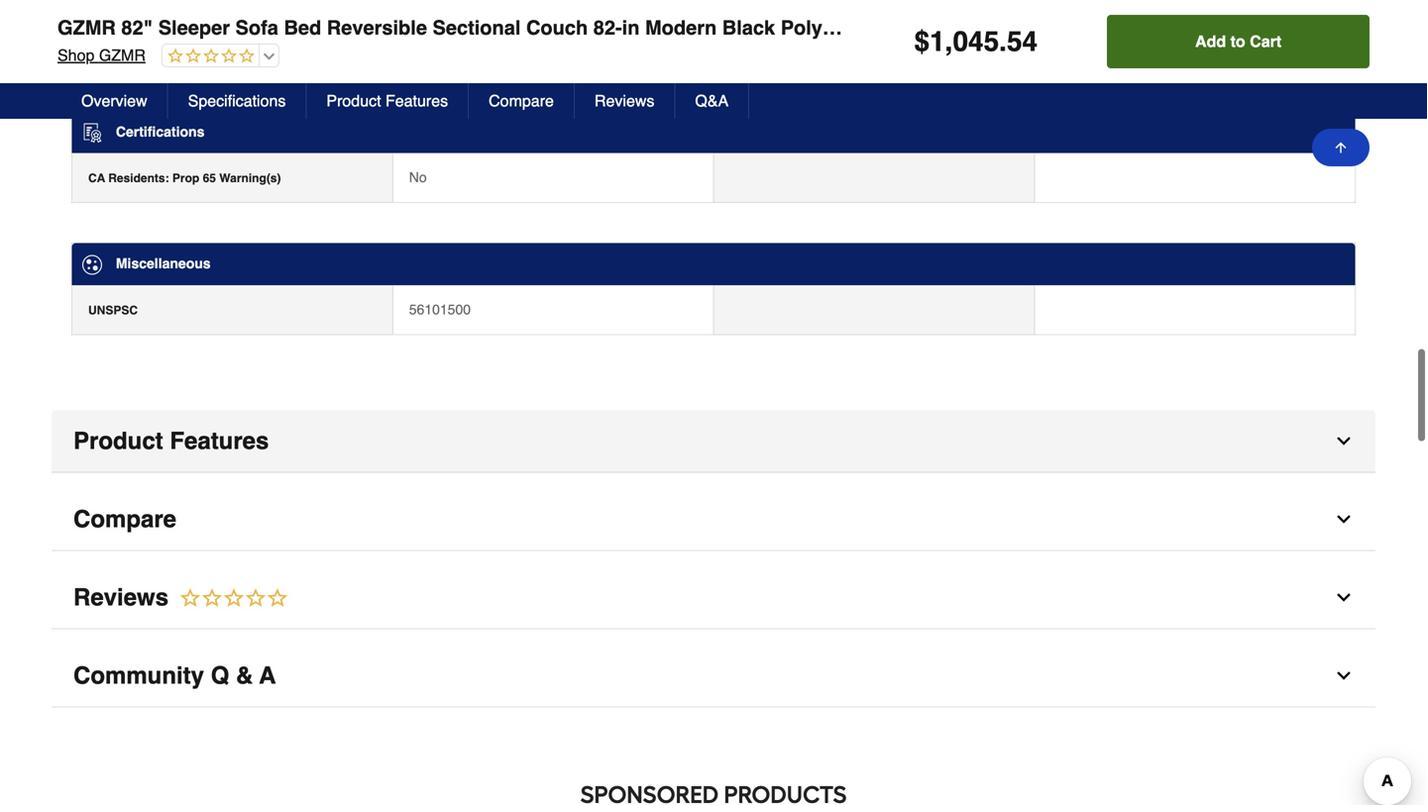 Task type: locate. For each thing, give the bounding box(es) containing it.
1 horizontal spatial product features
[[327, 92, 448, 110]]

.
[[999, 26, 1007, 57]]

2 sofa from the left
[[1031, 16, 1074, 39]]

1 horizontal spatial compare
[[489, 92, 554, 110]]

1 vertical spatial reviews
[[73, 584, 169, 612]]

chevron down image for community q & a
[[1334, 667, 1354, 686]]

compare button
[[469, 83, 575, 119], [52, 489, 1376, 552]]

0 horizontal spatial features
[[170, 428, 269, 455]]

community q & a button
[[52, 646, 1376, 708]]

0 vertical spatial features
[[386, 92, 448, 110]]

1 vertical spatial reviews button
[[52, 567, 1376, 630]]

1 vertical spatial product
[[73, 428, 163, 455]]

miscellaneous
[[116, 256, 211, 272]]

0 horizontal spatial reviews
[[73, 584, 169, 612]]

reviews up the community
[[73, 584, 169, 612]]

3 chevron down image from the top
[[1334, 588, 1354, 608]]

specifications
[[188, 92, 286, 110]]

add to cart button
[[1107, 15, 1370, 68]]

ca
[[88, 172, 105, 186]]

sectional
[[433, 16, 521, 39]]

0 horizontal spatial sofa
[[235, 16, 278, 39]]

zero stars image down sleeper
[[162, 48, 255, 66]]

1 vertical spatial compare button
[[52, 489, 1376, 552]]

compare button for community q & a
[[52, 489, 1376, 552]]

1 chevron down image from the top
[[1334, 432, 1354, 451]]

product
[[327, 92, 381, 110], [73, 428, 163, 455]]

sofa
[[235, 16, 278, 39], [1031, 16, 1074, 39]]

sofa right .
[[1031, 16, 1074, 39]]

reviews button
[[575, 83, 675, 119], [52, 567, 1376, 630]]

chevron down image
[[1334, 432, 1354, 451], [1334, 510, 1354, 530], [1334, 588, 1354, 608], [1334, 667, 1354, 686]]

1 vertical spatial features
[[170, 428, 269, 455]]

gzmr down 82"
[[99, 46, 146, 64]]

couch
[[526, 16, 588, 39]]

2 chevron down image from the top
[[1334, 510, 1354, 530]]

add to cart
[[1195, 32, 1282, 51]]

1 vertical spatial compare
[[73, 506, 176, 533]]

82-
[[594, 16, 622, 39]]

1 horizontal spatial sofa
[[1031, 16, 1074, 39]]

1 vertical spatial product features
[[73, 428, 269, 455]]

southdeep products heading
[[52, 776, 1376, 806]]

82"
[[121, 16, 153, 39]]

reviews
[[595, 92, 655, 110], [73, 584, 169, 612]]

gzmr up shop
[[57, 16, 116, 39]]

zero stars image
[[162, 48, 255, 66], [169, 587, 290, 612]]

0 horizontal spatial product
[[73, 428, 163, 455]]

4 chevron down image from the top
[[1334, 667, 1354, 686]]

warning(s)
[[219, 172, 281, 186]]

prop
[[172, 172, 199, 186]]

community
[[73, 663, 204, 690]]

reviews button down in
[[575, 83, 675, 119]]

0 horizontal spatial compare
[[73, 506, 176, 533]]

modern
[[645, 16, 717, 39]]

1 horizontal spatial product
[[327, 92, 381, 110]]

reviews button up community q & a button
[[52, 567, 1376, 630]]

product features
[[327, 92, 448, 110], [73, 428, 269, 455]]

54
[[1007, 26, 1038, 57]]

zero stars image up 'q'
[[169, 587, 290, 612]]

arrow up image
[[1333, 140, 1349, 156]]

chevron down image inside reviews button
[[1334, 588, 1354, 608]]

0 horizontal spatial product features
[[73, 428, 269, 455]]

chevron down image inside community q & a button
[[1334, 667, 1354, 686]]

sofa left bed
[[235, 16, 278, 39]]

cart
[[1250, 32, 1282, 51]]

0 vertical spatial reviews button
[[575, 83, 675, 119]]

reviews button for community q & a
[[52, 567, 1376, 630]]

1 vertical spatial product features button
[[52, 411, 1376, 473]]

&
[[236, 663, 253, 690]]

features
[[386, 92, 448, 110], [170, 428, 269, 455]]

gzmr
[[57, 16, 116, 39], [99, 46, 146, 64]]

0 vertical spatial compare
[[489, 92, 554, 110]]

1 sofa from the left
[[235, 16, 278, 39]]

compare
[[489, 92, 554, 110], [73, 506, 176, 533]]

1 horizontal spatial reviews
[[595, 92, 655, 110]]

overview
[[81, 92, 147, 110]]

0 vertical spatial product features
[[327, 92, 448, 110]]

$
[[914, 26, 930, 57]]

0 vertical spatial reviews
[[595, 92, 655, 110]]

reviews down in
[[595, 92, 655, 110]]

0 vertical spatial zero stars image
[[162, 48, 255, 66]]

warranty
[[88, 40, 139, 53]]

0 vertical spatial gzmr
[[57, 16, 116, 39]]

community q & a
[[73, 663, 276, 690]]

q&a button
[[675, 83, 750, 119]]

0 vertical spatial compare button
[[469, 83, 575, 119]]

compare for q&a
[[489, 92, 554, 110]]

add
[[1195, 32, 1226, 51]]

product features button
[[307, 83, 469, 119], [52, 411, 1376, 473]]



Task type: describe. For each thing, give the bounding box(es) containing it.
reversible
[[327, 16, 427, 39]]

56101500
[[409, 302, 471, 318]]

reclining
[[936, 16, 1025, 39]]

no
[[409, 170, 427, 186]]

black
[[722, 16, 775, 39]]

chevron down image for reviews
[[1334, 588, 1354, 608]]

$ 1,045 . 54
[[914, 26, 1038, 57]]

65
[[203, 172, 216, 186]]

polyester/blend
[[781, 16, 931, 39]]

unspsc
[[88, 304, 138, 318]]

compare for community q & a
[[73, 506, 176, 533]]

reviews for community q & a
[[73, 584, 169, 612]]

compare button for q&a
[[469, 83, 575, 119]]

q&a
[[695, 92, 729, 110]]

shop
[[57, 46, 95, 64]]

q
[[211, 663, 229, 690]]

chevron down image for product features
[[1334, 432, 1354, 451]]

1 horizontal spatial features
[[386, 92, 448, 110]]

1,045
[[930, 26, 999, 57]]

shop gzmr
[[57, 46, 146, 64]]

ca residents: prop 65 warning(s)
[[88, 172, 281, 186]]

1 vertical spatial zero stars image
[[169, 587, 290, 612]]

0 vertical spatial product
[[327, 92, 381, 110]]

sleeper
[[158, 16, 230, 39]]

in
[[622, 16, 640, 39]]

1 vertical spatial gzmr
[[99, 46, 146, 64]]

bed
[[284, 16, 321, 39]]

gzmr 82" sleeper sofa bed reversible sectional couch 82-in modern black polyester/blend reclining sofa
[[57, 16, 1074, 39]]

to
[[1231, 32, 1246, 51]]

reviews for q&a
[[595, 92, 655, 110]]

chevron down image for compare
[[1334, 510, 1354, 530]]

reviews button for q&a
[[575, 83, 675, 119]]

overview button
[[61, 83, 168, 119]]

residents:
[[108, 172, 169, 186]]

specifications button
[[168, 83, 307, 119]]

a
[[259, 663, 276, 690]]

certifications
[[116, 124, 205, 140]]

0 vertical spatial product features button
[[307, 83, 469, 119]]



Task type: vqa. For each thing, say whether or not it's contained in the screenshot.
bottommost Locks
no



